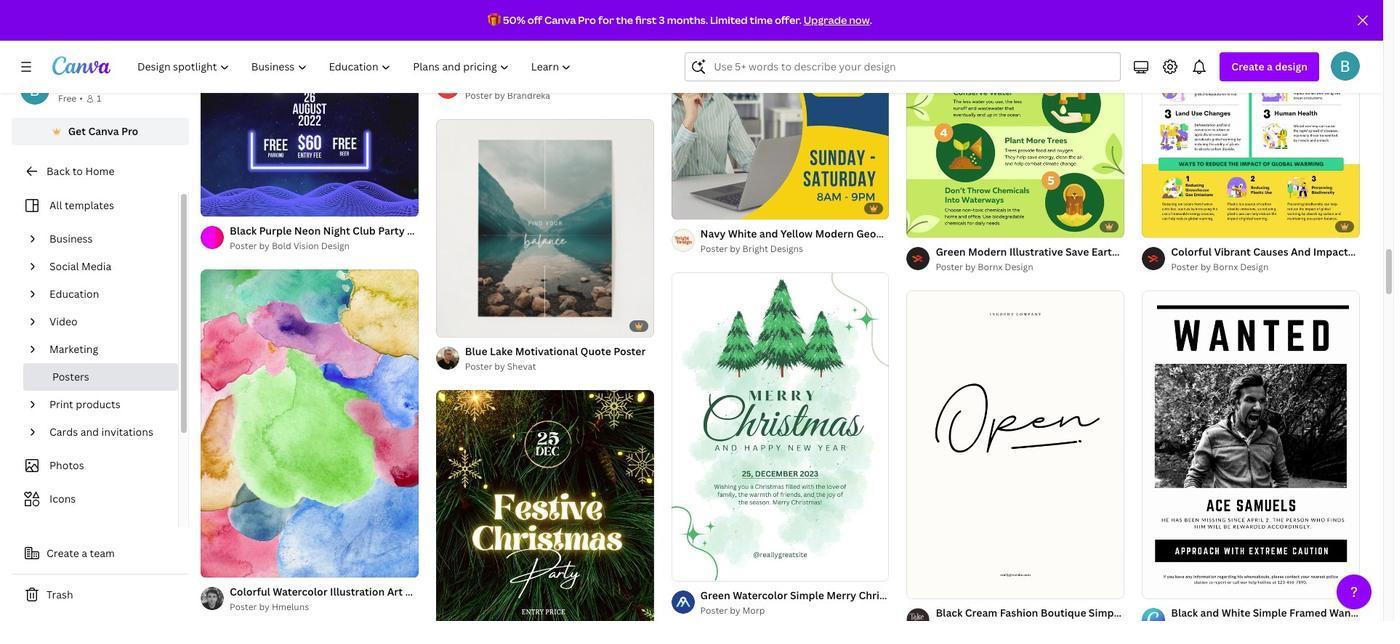 Task type: describe. For each thing, give the bounding box(es) containing it.
create for create a design
[[1232, 60, 1265, 73]]

green modern illustrative save earth poster link
[[936, 244, 1154, 260]]

icons
[[49, 492, 76, 506]]

50%
[[503, 13, 526, 27]]

get canva pro button
[[12, 118, 189, 145]]

marketing
[[49, 343, 98, 356]]

canva inside button
[[88, 124, 119, 138]]

marketing link
[[44, 336, 169, 364]]

watercolor for green
[[733, 589, 788, 603]]

create a team button
[[12, 540, 189, 569]]

shevat
[[507, 361, 536, 373]]

motivational
[[515, 345, 578, 359]]

upgrade
[[804, 13, 848, 27]]

create a design
[[1232, 60, 1308, 73]]

design inside green modern illustrative save earth poster poster by bornx design
[[1005, 261, 1034, 273]]

top level navigation element
[[128, 52, 584, 81]]

free •
[[58, 92, 83, 105]]

black for black cream fashion boutique simple open closed sign poster portrait
[[936, 607, 963, 620]]

Search search field
[[714, 53, 1112, 81]]

1 of 2
[[446, 320, 467, 331]]

get canva pro
[[68, 124, 138, 138]]

bold
[[272, 240, 291, 252]]

illustrative
[[1010, 245, 1064, 259]]

by inside the black closed sign landscape poster poster by brandreka
[[495, 90, 505, 102]]

a for team
[[82, 547, 87, 561]]

pro inside button
[[121, 124, 138, 138]]

cream
[[966, 607, 998, 620]]

simple inside black cream fashion boutique simple open closed sign poster portrait link
[[1089, 607, 1124, 620]]

green for green watercolor simple merry christmas poster (portrait)
[[701, 589, 731, 603]]

globa
[[1371, 245, 1395, 259]]

get
[[68, 124, 86, 138]]

video
[[49, 315, 78, 329]]

1 for 1
[[97, 92, 101, 105]]

colorful watercolor illustration art poster image
[[201, 270, 419, 578]]

black and white simple framed wanted poste link
[[1172, 606, 1395, 622]]

social media
[[49, 260, 112, 273]]

by inside colorful vibrant causes and impacts of globa poster by bornx design
[[1201, 261, 1212, 273]]

off
[[528, 13, 543, 27]]

business
[[49, 232, 93, 246]]

wanted
[[1330, 607, 1368, 620]]

invitations
[[101, 425, 153, 439]]

upgrade now button
[[804, 13, 870, 27]]

black purple neon night club party poster image
[[201, 0, 419, 217]]

cards and invitations link
[[44, 419, 169, 447]]

black and white simple framed wanted poster image
[[1143, 291, 1361, 599]]

neon
[[294, 224, 321, 238]]

products
[[76, 398, 120, 412]]

🎁
[[488, 13, 501, 27]]

create a team
[[47, 547, 115, 561]]

white
[[1222, 607, 1251, 620]]

photos
[[49, 459, 84, 473]]

colorful for colorful vibrant causes and impacts of globa
[[1172, 245, 1212, 259]]

0 vertical spatial canva
[[545, 13, 576, 27]]

design
[[1276, 60, 1308, 73]]

print
[[49, 398, 73, 412]]

vision
[[294, 240, 319, 252]]

party
[[378, 224, 405, 238]]

colorful vibrant causes and impacts of globa link
[[1172, 244, 1395, 260]]

green watercolor simple merry christmas poster (portrait) poster by morp
[[701, 589, 992, 617]]

back to home
[[47, 164, 115, 178]]

night
[[323, 224, 350, 238]]

green watercolor simple merry christmas poster (portrait) link
[[701, 588, 992, 604]]

create for create a team
[[47, 547, 79, 561]]

poster by bright designs link
[[701, 243, 890, 257]]

black cream fashion boutique simple open closed sign poster portrait
[[936, 607, 1288, 620]]

fashion
[[1001, 607, 1039, 620]]

and for cards
[[80, 425, 99, 439]]

save
[[1066, 245, 1090, 259]]

education
[[49, 287, 99, 301]]

social
[[49, 260, 79, 273]]

black cream fashion boutique simple open closed sign poster portrait image
[[907, 291, 1125, 599]]

purple
[[259, 224, 292, 238]]

design inside colorful vibrant causes and impacts of globa poster by bornx design
[[1241, 261, 1269, 273]]

colorful watercolor illustration art poster link
[[230, 585, 438, 601]]

watercolor for colorful
[[273, 586, 328, 599]]

0 vertical spatial pro
[[578, 13, 596, 27]]

team
[[90, 547, 115, 561]]

by inside black purple neon night club party poster poster by bold vision design
[[259, 240, 270, 252]]

colorful vibrant causes and impacts of global warming infographic poster image
[[1143, 0, 1361, 238]]

hmeluns
[[272, 602, 309, 614]]

designs
[[771, 243, 804, 256]]

quote
[[581, 345, 612, 359]]

first
[[636, 13, 657, 27]]

poster by hmeluns link
[[230, 601, 419, 615]]

by inside blue lake motivational quote poster poster by shevat
[[495, 361, 505, 373]]

now
[[850, 13, 870, 27]]

all
[[49, 199, 62, 212]]

boutique
[[1041, 607, 1087, 620]]

months.
[[667, 13, 708, 27]]

print products
[[49, 398, 120, 412]]

illustration
[[330, 586, 385, 599]]

brandreka
[[507, 90, 551, 102]]

media
[[82, 260, 112, 273]]

of
[[453, 320, 461, 331]]

christmas
[[859, 589, 910, 603]]

framed
[[1290, 607, 1328, 620]]

cards and invitations
[[49, 425, 153, 439]]

black cream fashion boutique simple open closed sign poster portrait link
[[936, 606, 1288, 622]]

home
[[85, 164, 115, 178]]

2
[[463, 320, 467, 331]]



Task type: vqa. For each thing, say whether or not it's contained in the screenshot.
Cream
yes



Task type: locate. For each thing, give the bounding box(es) containing it.
sign inside black cream fashion boutique simple open closed sign poster portrait link
[[1192, 607, 1213, 620]]

colorful for colorful watercolor illustration art poster
[[230, 586, 270, 599]]

design inside black purple neon night club party poster poster by bold vision design
[[321, 240, 350, 252]]

a left the team
[[82, 547, 87, 561]]

black inside the black closed sign landscape poster poster by brandreka
[[465, 74, 492, 87]]

1 horizontal spatial green
[[936, 245, 966, 259]]

1 horizontal spatial sign
[[1192, 607, 1213, 620]]

offer.
[[775, 13, 802, 27]]

0 horizontal spatial 1
[[97, 92, 101, 105]]

merry
[[827, 589, 857, 603]]

bornx inside green modern illustrative save earth poster poster by bornx design
[[978, 261, 1003, 273]]

by inside green modern illustrative save earth poster poster by bornx design
[[966, 261, 976, 273]]

black inside black purple neon night club party poster poster by bold vision design
[[230, 224, 257, 238]]

watercolor
[[273, 586, 328, 599], [733, 589, 788, 603]]

personal
[[58, 76, 101, 90]]

1 horizontal spatial 1
[[446, 320, 451, 331]]

closed inside the black closed sign landscape poster poster by brandreka
[[495, 74, 529, 87]]

1 horizontal spatial closed
[[1155, 607, 1189, 620]]

and
[[1292, 245, 1312, 259]]

create inside button
[[47, 547, 79, 561]]

canva right off
[[545, 13, 576, 27]]

poster by bornx design link
[[936, 260, 1125, 275], [1172, 260, 1361, 275]]

0 vertical spatial a
[[1268, 60, 1273, 73]]

colorful
[[1172, 245, 1212, 259], [230, 586, 270, 599]]

create inside dropdown button
[[1232, 60, 1265, 73]]

education link
[[44, 281, 169, 308]]

a left "design"
[[1268, 60, 1273, 73]]

poster by bornx design link down causes
[[1172, 260, 1361, 275]]

black inside black cream fashion boutique simple open closed sign poster portrait link
[[936, 607, 963, 620]]

create a design button
[[1221, 52, 1320, 81]]

green modern illustrative save earth poster image
[[907, 0, 1125, 238]]

poster by morp link
[[701, 604, 890, 619]]

black right open
[[1172, 607, 1199, 620]]

a inside dropdown button
[[1268, 60, 1273, 73]]

all templates link
[[20, 192, 169, 220]]

blue
[[465, 345, 488, 359]]

poster by bornx design link for illustrative
[[936, 260, 1125, 275]]

black down (portrait) in the bottom right of the page
[[936, 607, 963, 620]]

black for black and white simple framed wanted poste
[[1172, 607, 1199, 620]]

simple
[[791, 589, 825, 603], [1089, 607, 1124, 620], [1254, 607, 1288, 620]]

by inside colorful watercolor illustration art poster poster by hmeluns
[[259, 602, 270, 614]]

watercolor inside colorful watercolor illustration art poster poster by hmeluns
[[273, 586, 328, 599]]

black for black closed sign landscape poster poster by brandreka
[[465, 74, 492, 87]]

navy white and yellow modern geometric online classes learning promotion poster image
[[672, 0, 890, 220]]

0 horizontal spatial poster by bornx design link
[[936, 260, 1125, 275]]

1 vertical spatial canva
[[88, 124, 119, 138]]

portrait
[[1250, 607, 1288, 620]]

black for black purple neon night club party poster poster by bold vision design
[[230, 224, 257, 238]]

poster
[[611, 74, 643, 87], [465, 90, 493, 102], [407, 224, 439, 238], [230, 240, 257, 252], [701, 243, 728, 256], [1122, 245, 1154, 259], [936, 261, 964, 273], [1172, 261, 1199, 273], [614, 345, 646, 359], [465, 361, 493, 373], [405, 586, 438, 599], [912, 589, 944, 603], [230, 602, 257, 614], [701, 605, 728, 617], [1215, 607, 1248, 620]]

watercolor inside green watercolor simple merry christmas poster (portrait) poster by morp
[[733, 589, 788, 603]]

design down causes
[[1241, 261, 1269, 273]]

green festive christmas party poster image
[[436, 391, 654, 622]]

black closed sign landscape poster poster by brandreka
[[465, 74, 643, 102]]

black closed sign landscape poster image
[[436, 0, 654, 66]]

lake
[[490, 345, 513, 359]]

0 horizontal spatial a
[[82, 547, 87, 561]]

a for design
[[1268, 60, 1273, 73]]

(portrait)
[[947, 589, 992, 603]]

None search field
[[685, 52, 1122, 81]]

1 horizontal spatial colorful
[[1172, 245, 1212, 259]]

green watercolor simple merry christmas poster (portrait) image
[[672, 273, 890, 581]]

bornx
[[978, 261, 1003, 273], [1214, 261, 1239, 273]]

poster by bold vision design link
[[230, 239, 419, 254]]

colorful inside colorful watercolor illustration art poster poster by hmeluns
[[230, 586, 270, 599]]

time
[[750, 13, 773, 27]]

1 vertical spatial colorful
[[230, 586, 270, 599]]

by inside green watercolor simple merry christmas poster (portrait) poster by morp
[[730, 605, 741, 617]]

1 vertical spatial sign
[[1192, 607, 1213, 620]]

watercolor up hmeluns
[[273, 586, 328, 599]]

by
[[495, 90, 505, 102], [259, 240, 270, 252], [730, 243, 741, 256], [966, 261, 976, 273], [1201, 261, 1212, 273], [495, 361, 505, 373], [259, 602, 270, 614], [730, 605, 741, 617]]

0 vertical spatial closed
[[495, 74, 529, 87]]

simple left open
[[1089, 607, 1124, 620]]

the
[[616, 13, 634, 27]]

colorful inside colorful vibrant causes and impacts of globa poster by bornx design
[[1172, 245, 1212, 259]]

black purple neon night club party poster poster by bold vision design
[[230, 224, 439, 252]]

create left the team
[[47, 547, 79, 561]]

black purple neon night club party poster link
[[230, 223, 439, 239]]

black down 🎁
[[465, 74, 492, 87]]

1 left of
[[446, 320, 451, 331]]

design down black purple neon night club party poster link
[[321, 240, 350, 252]]

to
[[72, 164, 83, 178]]

1 horizontal spatial poster by bornx design link
[[1172, 260, 1361, 275]]

a inside button
[[82, 547, 87, 561]]

trash
[[47, 588, 73, 602]]

templates
[[65, 199, 114, 212]]

poster by brandreka link
[[465, 89, 643, 103]]

impacts
[[1314, 245, 1354, 259]]

1 horizontal spatial design
[[1005, 261, 1034, 273]]

0 horizontal spatial green
[[701, 589, 731, 603]]

1 horizontal spatial simple
[[1089, 607, 1124, 620]]

blue lake motivational quote poster link
[[465, 344, 646, 360]]

and left white
[[1201, 607, 1220, 620]]

2 horizontal spatial design
[[1241, 261, 1269, 273]]

pro left for
[[578, 13, 596, 27]]

photos link
[[20, 452, 169, 480]]

create left "design"
[[1232, 60, 1265, 73]]

poster inside colorful vibrant causes and impacts of globa poster by bornx design
[[1172, 261, 1199, 273]]

blue lake motivational quote poster poster by shevat
[[465, 345, 646, 373]]

0 horizontal spatial design
[[321, 240, 350, 252]]

1 vertical spatial green
[[701, 589, 731, 603]]

1 of 2 link
[[436, 119, 654, 337]]

canva
[[545, 13, 576, 27], [88, 124, 119, 138]]

🎁 50% off canva pro for the first 3 months. limited time offer. upgrade now .
[[488, 13, 873, 27]]

causes
[[1254, 245, 1289, 259]]

green modern illustrative save earth poster poster by bornx design
[[936, 245, 1154, 273]]

0 vertical spatial green
[[936, 245, 966, 259]]

bright
[[743, 243, 769, 256]]

closed right open
[[1155, 607, 1189, 620]]

0 horizontal spatial bornx
[[978, 261, 1003, 273]]

poster by bright designs
[[701, 243, 804, 256]]

and inside 'link'
[[80, 425, 99, 439]]

pro
[[578, 13, 596, 27], [121, 124, 138, 138]]

pro up the back to home link
[[121, 124, 138, 138]]

green for green modern illustrative save earth poster
[[936, 245, 966, 259]]

black inside black and white simple framed wanted poste link
[[1172, 607, 1199, 620]]

simple right white
[[1254, 607, 1288, 620]]

art
[[387, 586, 403, 599]]

1 vertical spatial pro
[[121, 124, 138, 138]]

watercolor up the morp
[[733, 589, 788, 603]]

black left purple
[[230, 224, 257, 238]]

colorful vibrant causes and impacts of globa poster by bornx design
[[1172, 245, 1395, 273]]

black
[[465, 74, 492, 87], [230, 224, 257, 238], [936, 607, 963, 620], [1172, 607, 1199, 620]]

black and white simple framed wanted poste
[[1172, 607, 1395, 620]]

of
[[1356, 245, 1368, 259]]

bornx down vibrant
[[1214, 261, 1239, 273]]

a
[[1268, 60, 1273, 73], [82, 547, 87, 561]]

and for black
[[1201, 607, 1220, 620]]

free
[[58, 92, 77, 105]]

simple inside green watercolor simple merry christmas poster (portrait) poster by morp
[[791, 589, 825, 603]]

1
[[97, 92, 101, 105], [446, 320, 451, 331]]

blue lake motivational quote poster image
[[436, 119, 654, 337]]

0 horizontal spatial pro
[[121, 124, 138, 138]]

sign up poster by brandreka link
[[531, 74, 552, 87]]

poster by bornx design link down illustrative
[[936, 260, 1125, 275]]

1 vertical spatial a
[[82, 547, 87, 561]]

all templates
[[49, 199, 114, 212]]

canva right the get
[[88, 124, 119, 138]]

1 horizontal spatial a
[[1268, 60, 1273, 73]]

for
[[598, 13, 614, 27]]

simple inside black and white simple framed wanted poste link
[[1254, 607, 1288, 620]]

0 vertical spatial and
[[80, 425, 99, 439]]

1 vertical spatial and
[[1201, 607, 1220, 620]]

2 horizontal spatial simple
[[1254, 607, 1288, 620]]

1 vertical spatial 1
[[446, 320, 451, 331]]

1 inside "link"
[[446, 320, 451, 331]]

back to home link
[[12, 157, 189, 186]]

0 horizontal spatial and
[[80, 425, 99, 439]]

1 horizontal spatial bornx
[[1214, 261, 1239, 273]]

morp
[[743, 605, 765, 617]]

0 vertical spatial sign
[[531, 74, 552, 87]]

1 for 1 of 2
[[446, 320, 451, 331]]

limited
[[711, 13, 748, 27]]

bornx inside colorful vibrant causes and impacts of globa poster by bornx design
[[1214, 261, 1239, 273]]

brad klo image
[[1332, 52, 1361, 81]]

0 vertical spatial create
[[1232, 60, 1265, 73]]

1 right • at the top left of the page
[[97, 92, 101, 105]]

0 horizontal spatial colorful
[[230, 586, 270, 599]]

social media link
[[44, 253, 169, 281]]

0 horizontal spatial simple
[[791, 589, 825, 603]]

1 vertical spatial create
[[47, 547, 79, 561]]

green inside green modern illustrative save earth poster poster by bornx design
[[936, 245, 966, 259]]

sign left white
[[1192, 607, 1213, 620]]

0 vertical spatial 1
[[97, 92, 101, 105]]

.
[[870, 13, 873, 27]]

and right 'cards'
[[80, 425, 99, 439]]

0 horizontal spatial watercolor
[[273, 586, 328, 599]]

1 vertical spatial closed
[[1155, 607, 1189, 620]]

1 horizontal spatial watercolor
[[733, 589, 788, 603]]

closed
[[495, 74, 529, 87], [1155, 607, 1189, 620]]

green inside green watercolor simple merry christmas poster (portrait) poster by morp
[[701, 589, 731, 603]]

simple up poster by morp link
[[791, 589, 825, 603]]

0 horizontal spatial sign
[[531, 74, 552, 87]]

design down illustrative
[[1005, 261, 1034, 273]]

0 vertical spatial colorful
[[1172, 245, 1212, 259]]

poster by bornx design link for causes
[[1172, 260, 1361, 275]]

1 horizontal spatial pro
[[578, 13, 596, 27]]

bornx down 'modern'
[[978, 261, 1003, 273]]

sign inside the black closed sign landscape poster poster by brandreka
[[531, 74, 552, 87]]

0 horizontal spatial canva
[[88, 124, 119, 138]]

trash link
[[12, 581, 189, 610]]

0 horizontal spatial create
[[47, 547, 79, 561]]

1 horizontal spatial canva
[[545, 13, 576, 27]]

business link
[[44, 225, 169, 253]]

vibrant
[[1215, 245, 1252, 259]]

create
[[1232, 60, 1265, 73], [47, 547, 79, 561]]

black closed sign landscape poster link
[[465, 73, 643, 89]]

poster by shevat link
[[465, 360, 646, 375]]

icons link
[[20, 486, 169, 513]]

1 horizontal spatial create
[[1232, 60, 1265, 73]]

1 horizontal spatial and
[[1201, 607, 1220, 620]]

closed up brandreka
[[495, 74, 529, 87]]

video link
[[44, 308, 169, 336]]

0 horizontal spatial closed
[[495, 74, 529, 87]]



